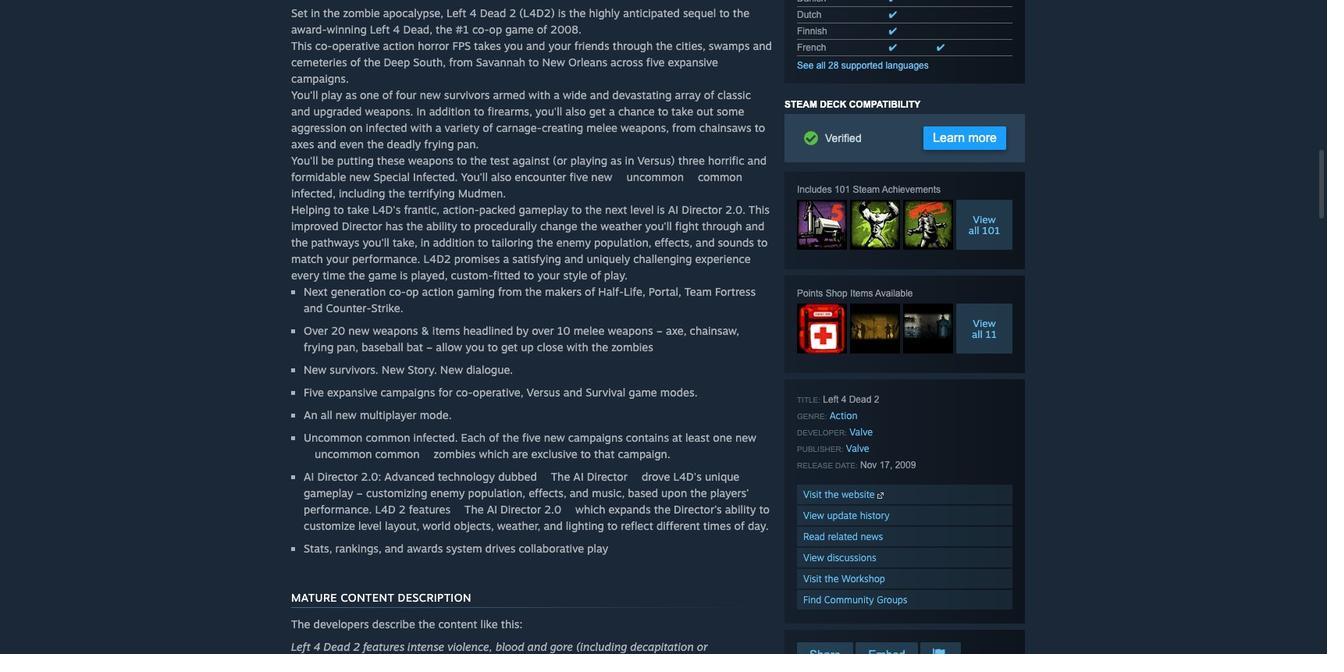 Task type: vqa. For each thing, say whether or not it's contained in the screenshot.
Frozen District link
no



Task type: describe. For each thing, give the bounding box(es) containing it.
steam deck compatibility
[[785, 99, 921, 110]]

new up five
[[304, 363, 327, 377]]

left up the #1
[[447, 6, 467, 20]]

baseball
[[362, 341, 404, 354]]

1 vertical spatial you'll
[[645, 220, 672, 233]]

new inside set in the zombie apocalypse, left 4 dead 2 (l4d2) is the highly anticipated sequel to the award-winning left 4 dead, the #1 co-op game of 2008. this co-operative action horror fps takes you and your friends through the cities, swamps and cemeteries of the deep south, from savannah to new orleans across five expansive campaigns. you'll play as one of four new survivors armed with a wide and devastating array of classic and upgraded weapons. in addition to firearms, you'll also get a chance to take out some aggression on infected with a variety of carnage-creating melee weapons, from chainsaws to axes and even the deadly frying pan. you'll be putting these weapons to the test against (or playing as in versus) three horrific and formidable new special infected. you'll also encounter five new uncommon common infected, including the terrifying mudmen. helping to take l4d's frantic, action-packed gameplay to the next level is ai director 2.0. this improved director has the ability to procedurally change the weather you'll fight through and the pathways you'll take, in addition to tailoring the enemy population, effects, and sounds to match your performance. l4d2 promises a satisfying and uniquely challenging experience every time the game is played, custom-fitted to your style of play.
[[542, 56, 565, 69]]

see all 28 supported languages
[[797, 60, 929, 71]]

multiplayer
[[360, 409, 417, 422]]

the down infected
[[367, 138, 384, 151]]

2 inside ai director 2.0: advanced technology dubbed the ai director drove l4d's unique gameplay – customizing enemy population, effects, and music, based upon the players' performance. l4d 2 features the ai director 2.0 which expands the director's ability to customize level layout, world objects, weather, and lighting to reflect different times of day.
[[399, 503, 406, 516]]

content
[[341, 591, 394, 605]]

violence,
[[448, 641, 493, 654]]

left inside title: left 4 dead 2 genre: action developer: valve publisher: valve release date: nov 17, 2009
[[823, 394, 839, 405]]

zombies inside over 20 new weapons & items headlined by over 10 melee weapons – axe, chainsaw, frying pan, baseball bat – allow you to get up close with the zombies
[[612, 341, 654, 354]]

view for view all 11
[[973, 317, 996, 330]]

the inside over 20 new weapons & items headlined by over 10 melee weapons – axe, chainsaw, frying pan, baseball bat – allow you to get up close with the zombies
[[592, 341, 608, 354]]

ai down exclusive
[[573, 470, 584, 484]]

a left variety
[[436, 121, 442, 135]]

1 horizontal spatial game
[[505, 23, 534, 36]]

the up the satisfying
[[537, 236, 553, 249]]

and inside next generation co-op action gaming from the makers of half-life, portal, team fortress and counter-strike.
[[304, 302, 323, 315]]

play inside set in the zombie apocalypse, left 4 dead 2 (l4d2) is the highly anticipated sequel to the award-winning left 4 dead, the #1 co-op game of 2008. this co-operative action horror fps takes you and your friends through the cities, swamps and cemeteries of the deep south, from savannah to new orleans across five expansive campaigns. you'll play as one of four new survivors armed with a wide and devastating array of classic and upgraded weapons. in addition to firearms, you'll also get a chance to take out some aggression on infected with a variety of carnage-creating melee weapons, from chainsaws to axes and even the deadly frying pan. you'll be putting these weapons to the test against (or playing as in versus) three horrific and formidable new special infected. you'll also encounter five new uncommon common infected, including the terrifying mudmen. helping to take l4d's frantic, action-packed gameplay to the next level is ai director 2.0. this improved director has the ability to procedurally change the weather you'll fight through and the pathways you'll take, in addition to tailoring the enemy population, effects, and sounds to match your performance. l4d2 promises a satisfying and uniquely challenging experience every time the game is played, custom-fitted to your style of play.
[[321, 88, 342, 102]]

and up "style"
[[565, 252, 584, 266]]

friends
[[575, 39, 610, 53]]

co- right "for" at bottom
[[456, 386, 473, 399]]

variety
[[445, 121, 480, 135]]

the right change on the left
[[581, 220, 598, 233]]

which inside uncommon common infected. each of the five new campaigns contains at least one new uncommon common zombies which are exclusive to that campaign.
[[479, 448, 509, 461]]

1 vertical spatial play
[[587, 542, 609, 555]]

✔ for french
[[889, 42, 897, 53]]

read related news link
[[797, 527, 1013, 547]]

2 horizontal spatial five
[[646, 56, 665, 69]]

the up match
[[291, 236, 308, 249]]

– inside ai director 2.0: advanced technology dubbed the ai director drove l4d's unique gameplay – customizing enemy population, effects, and music, based upon the players' performance. l4d 2 features the ai director 2.0 which expands the director's ability to customize level layout, world objects, weather, and lighting to reflect different times of day.
[[357, 487, 363, 500]]

mature content description
[[291, 591, 472, 605]]

news
[[861, 531, 883, 543]]

0 horizontal spatial in
[[311, 6, 320, 20]]

l4d's inside ai director 2.0: advanced technology dubbed the ai director drove l4d's unique gameplay – customizing enemy population, effects, and music, based upon the players' performance. l4d 2 features the ai director 2.0 which expands the director's ability to customize level layout, world objects, weather, and lighting to reflect different times of day.
[[673, 470, 702, 484]]

workshop
[[842, 573, 885, 585]]

or
[[697, 641, 708, 654]]

infected,
[[291, 187, 336, 200]]

related
[[828, 531, 858, 543]]

2 horizontal spatial from
[[672, 121, 696, 135]]

new down allow
[[440, 363, 463, 377]]

new up exclusive
[[544, 431, 565, 445]]

strike.
[[371, 302, 403, 315]]

and up be
[[317, 138, 336, 151]]

(l4d2)
[[520, 6, 555, 20]]

new survivors. new story. new dialogue.
[[304, 363, 513, 377]]

1 horizontal spatial –
[[426, 341, 433, 354]]

visit the workshop
[[804, 573, 885, 585]]

director up weather,
[[501, 503, 541, 516]]

get inside over 20 new weapons & items headlined by over 10 melee weapons – axe, chainsaw, frying pan, baseball bat – allow you to get up close with the zombies
[[501, 341, 518, 354]]

fortress
[[715, 285, 756, 299]]

highly
[[589, 6, 620, 20]]

new up unique
[[736, 431, 757, 445]]

0 vertical spatial take
[[672, 105, 694, 118]]

new up uncommon
[[336, 409, 357, 422]]

tailoring
[[492, 236, 534, 249]]

versus
[[527, 386, 560, 399]]

every
[[291, 269, 320, 282]]

director up fight
[[682, 203, 723, 217]]

1 vertical spatial valve
[[846, 443, 870, 455]]

over 20 new weapons & items headlined by over 10 melee weapons – axe, chainsaw, frying pan, baseball bat – allow you to get up close with the zombies
[[304, 324, 740, 354]]

items
[[433, 324, 460, 338]]

and down the layout,
[[385, 542, 404, 555]]

1 vertical spatial you'll
[[291, 154, 318, 167]]

deep
[[384, 56, 410, 69]]

collaborative
[[519, 542, 584, 555]]

visit for visit the workshop
[[804, 573, 822, 585]]

0 vertical spatial steam
[[785, 99, 818, 110]]

the up "swamps"
[[733, 6, 750, 20]]

dead,
[[403, 23, 433, 36]]

0 vertical spatial is
[[558, 6, 566, 20]]

&
[[421, 324, 429, 338]]

0 horizontal spatial through
[[613, 39, 653, 53]]

of down the (l4d2)
[[537, 23, 547, 36]]

1 vertical spatial steam
[[853, 184, 880, 195]]

melee inside set in the zombie apocalypse, left 4 dead 2 (l4d2) is the highly anticipated sequel to the award-winning left 4 dead, the #1 co-op game of 2008. this co-operative action horror fps takes you and your friends through the cities, swamps and cemeteries of the deep south, from savannah to new orleans across five expansive campaigns. you'll play as one of four new survivors armed with a wide and devastating array of classic and upgraded weapons. in addition to firearms, you'll also get a chance to take out some aggression on infected with a variety of carnage-creating melee weapons, from chainsaws to axes and even the deadly frying pan. you'll be putting these weapons to the test against (or playing as in versus) three horrific and formidable new special infected. you'll also encounter five new uncommon common infected, including the terrifying mudmen. helping to take l4d's frantic, action-packed gameplay to the next level is ai director 2.0. this improved director has the ability to procedurally change the weather you'll fight through and the pathways you'll take, in addition to tailoring the enemy population, effects, and sounds to match your performance. l4d2 promises a satisfying and uniquely challenging experience every time the game is played, custom-fitted to your style of play.
[[587, 121, 618, 135]]

pathways
[[311, 236, 360, 249]]

expands
[[609, 503, 651, 516]]

of right variety
[[483, 121, 493, 135]]

of down operative
[[350, 56, 361, 69]]

pan,
[[337, 341, 359, 354]]

the up update
[[825, 489, 839, 501]]

award-
[[291, 23, 327, 36]]

the up intense
[[419, 618, 435, 631]]

title:
[[797, 396, 821, 405]]

gore
[[550, 641, 573, 654]]

publisher:
[[797, 445, 844, 454]]

and right "swamps"
[[753, 39, 772, 53]]

includes 101 steam achievements
[[797, 184, 941, 195]]

to down action-
[[461, 220, 471, 233]]

0 vertical spatial –
[[656, 324, 663, 338]]

satisfying
[[512, 252, 561, 266]]

players'
[[710, 487, 749, 500]]

and right wide on the left of page
[[590, 88, 609, 102]]

drives
[[485, 542, 516, 555]]

0 horizontal spatial the
[[454, 503, 484, 516]]

0 vertical spatial 101
[[835, 184, 850, 195]]

0 horizontal spatial also
[[491, 170, 512, 184]]

to right chainsaws
[[755, 121, 765, 135]]

decapitation
[[630, 641, 694, 654]]

op inside set in the zombie apocalypse, left 4 dead 2 (l4d2) is the highly anticipated sequel to the award-winning left 4 dead, the #1 co-op game of 2008. this co-operative action horror fps takes you and your friends through the cities, swamps and cemeteries of the deep south, from savannah to new orleans across five expansive campaigns. you'll play as one of four new survivors armed with a wide and devastating array of classic and upgraded weapons. in addition to firearms, you'll also get a chance to take out some aggression on infected with a variety of carnage-creating melee weapons, from chainsaws to axes and even the deadly frying pan. you'll be putting these weapons to the test against (or playing as in versus) three horrific and formidable new special infected. you'll also encounter five new uncommon common infected, including the terrifying mudmen. helping to take l4d's frantic, action-packed gameplay to the next level is ai director 2.0. this improved director has the ability to procedurally change the weather you'll fight through and the pathways you'll take, in addition to tailoring the enemy population, effects, and sounds to match your performance. l4d2 promises a satisfying and uniquely challenging experience every time the game is played, custom-fitted to your style of play.
[[489, 23, 502, 36]]

dead inside set in the zombie apocalypse, left 4 dead 2 (l4d2) is the highly anticipated sequel to the award-winning left 4 dead, the #1 co-op game of 2008. this co-operative action horror fps takes you and your friends through the cities, swamps and cemeteries of the deep south, from savannah to new orleans across five expansive campaigns. you'll play as one of four new survivors armed with a wide and devastating array of classic and upgraded weapons. in addition to firearms, you'll also get a chance to take out some aggression on infected with a variety of carnage-creating melee weapons, from chainsaws to axes and even the deadly frying pan. you'll be putting these weapons to the test against (or playing as in versus) three horrific and formidable new special infected. you'll also encounter five new uncommon common infected, including the terrifying mudmen. helping to take l4d's frantic, action-packed gameplay to the next level is ai director 2.0. this improved director has the ability to procedurally change the weather you'll fight through and the pathways you'll take, in addition to tailoring the enemy population, effects, and sounds to match your performance. l4d2 promises a satisfying and uniquely challenging experience every time the game is played, custom-fitted to your style of play.
[[480, 6, 506, 20]]

to up weapons,
[[658, 105, 669, 118]]

0 vertical spatial addition
[[429, 105, 471, 118]]

and up 2.0
[[570, 487, 589, 500]]

0 horizontal spatial you'll
[[363, 236, 390, 249]]

lighting
[[566, 520, 604, 533]]

dead inside title: left 4 dead 2 genre: action developer: valve publisher: valve release date: nov 17, 2009
[[849, 394, 872, 405]]

1 vertical spatial is
[[657, 203, 665, 217]]

1 horizontal spatial you'll
[[536, 105, 562, 118]]

action-
[[443, 203, 479, 217]]

community
[[825, 594, 874, 606]]

(including
[[576, 641, 627, 654]]

co- up cemeteries
[[315, 39, 332, 53]]

nov
[[861, 460, 877, 471]]

0 horizontal spatial game
[[368, 269, 397, 282]]

view for view update history
[[804, 510, 825, 522]]

2.0.
[[726, 203, 746, 217]]

the left cities,
[[656, 39, 673, 53]]

campaign.
[[618, 448, 671, 461]]

op inside next generation co-op action gaming from the makers of half-life, portal, team fortress and counter-strike.
[[406, 285, 419, 299]]

0 horizontal spatial is
[[400, 269, 408, 282]]

and right horrific
[[748, 154, 767, 167]]

the up 2008.
[[569, 6, 586, 20]]

a up fitted
[[503, 252, 509, 266]]

director up pathways
[[342, 220, 382, 233]]

0 vertical spatial from
[[449, 56, 473, 69]]

to down expands
[[607, 520, 618, 533]]

visit for visit the website
[[804, 489, 822, 501]]

valve link for developer:
[[850, 426, 873, 438]]

0 vertical spatial the
[[540, 470, 570, 484]]

you inside over 20 new weapons & items headlined by over 10 melee weapons – axe, chainsaw, frying pan, baseball bat – allow you to get up close with the zombies
[[466, 341, 485, 354]]

including
[[339, 187, 385, 200]]

weapons down life,
[[608, 324, 653, 338]]

uncommon
[[304, 431, 363, 445]]

orleans
[[568, 56, 608, 69]]

view for view all 101
[[973, 213, 996, 226]]

across
[[611, 56, 643, 69]]

a left wide on the left of page
[[554, 88, 560, 102]]

release
[[797, 462, 833, 470]]

to down pan.
[[457, 154, 467, 167]]

to up day.
[[759, 503, 770, 516]]

melee inside over 20 new weapons & items headlined by over 10 melee weapons – axe, chainsaw, frying pan, baseball bat – allow you to get up close with the zombies
[[574, 324, 605, 338]]

the down special
[[388, 187, 405, 200]]

1 horizontal spatial through
[[702, 220, 743, 233]]

the down frantic,
[[407, 220, 423, 233]]

0 vertical spatial as
[[346, 88, 357, 102]]

the left the #1
[[436, 23, 453, 36]]

action inside set in the zombie apocalypse, left 4 dead 2 (l4d2) is the highly anticipated sequel to the award-winning left 4 dead, the #1 co-op game of 2008. this co-operative action horror fps takes you and your friends through the cities, swamps and cemeteries of the deep south, from savannah to new orleans across five expansive campaigns. you'll play as one of four new survivors armed with a wide and devastating array of classic and upgraded weapons. in addition to firearms, you'll also get a chance to take out some aggression on infected with a variety of carnage-creating melee weapons, from chainsaws to axes and even the deadly frying pan. you'll be putting these weapons to the test against (or playing as in versus) three horrific and formidable new special infected. you'll also encounter five new uncommon common infected, including the terrifying mudmen. helping to take l4d's frantic, action-packed gameplay to the next level is ai director 2.0. this improved director has the ability to procedurally change the weather you'll fight through and the pathways you'll take, in addition to tailoring the enemy population, effects, and sounds to match your performance. l4d2 promises a satisfying and uniquely challenging experience every time the game is played, custom-fitted to your style of play.
[[383, 39, 415, 53]]

expansive inside set in the zombie apocalypse, left 4 dead 2 (l4d2) is the highly anticipated sequel to the award-winning left 4 dead, the #1 co-op game of 2008. this co-operative action horror fps takes you and your friends through the cities, swamps and cemeteries of the deep south, from savannah to new orleans across five expansive campaigns. you'll play as one of four new survivors armed with a wide and devastating array of classic and upgraded weapons. in addition to firearms, you'll also get a chance to take out some aggression on infected with a variety of carnage-creating melee weapons, from chainsaws to axes and even the deadly frying pan. you'll be putting these weapons to the test against (or playing as in versus) three horrific and formidable new special infected. you'll also encounter five new uncommon common infected, including the terrifying mudmen. helping to take l4d's frantic, action-packed gameplay to the next level is ai director 2.0. this improved director has the ability to procedurally change the weather you'll fight through and the pathways you'll take, in addition to tailoring the enemy population, effects, and sounds to match your performance. l4d2 promises a satisfying and uniquely challenging experience every time the game is played, custom-fitted to your style of play.
[[668, 56, 718, 69]]

the up winning
[[323, 6, 340, 20]]

to up change on the left
[[572, 203, 582, 217]]

20
[[331, 324, 345, 338]]

1 vertical spatial addition
[[433, 236, 475, 249]]

valve link for publisher:
[[846, 443, 870, 455]]

ai down uncommon
[[304, 470, 314, 484]]

includes
[[797, 184, 832, 195]]

4 inside title: left 4 dead 2 genre: action developer: valve publisher: valve release date: nov 17, 2009
[[842, 394, 847, 405]]

the up director's
[[691, 487, 707, 500]]

next
[[605, 203, 627, 217]]

and inside left 4 dead 2 features intense violence, blood and gore (including decapitation or
[[528, 641, 547, 654]]

0 horizontal spatial with
[[411, 121, 432, 135]]

0 horizontal spatial take
[[347, 203, 369, 217]]

which inside ai director 2.0: advanced technology dubbed the ai director drove l4d's unique gameplay – customizing enemy population, effects, and music, based upon the players' performance. l4d 2 features the ai director 2.0 which expands the director's ability to customize level layout, world objects, weather, and lighting to reflect different times of day.
[[576, 503, 606, 516]]

and up aggression at the top left of page
[[291, 105, 310, 118]]

visit the website link
[[797, 485, 1013, 504]]

points
[[797, 288, 823, 299]]

south,
[[413, 56, 446, 69]]

all for 11
[[972, 328, 983, 340]]

find community groups link
[[797, 590, 1013, 610]]

modes.
[[661, 386, 698, 399]]

these
[[377, 154, 405, 167]]

points shop items available
[[797, 288, 913, 299]]

ai up 'objects,'
[[487, 503, 498, 516]]

mature
[[291, 591, 337, 605]]

new down playing
[[591, 170, 613, 184]]

and right versus at the left
[[564, 386, 583, 399]]

0 vertical spatial your
[[549, 39, 571, 53]]

playing
[[571, 154, 608, 167]]

the down pan.
[[470, 154, 487, 167]]

creating
[[542, 121, 584, 135]]

weapons inside set in the zombie apocalypse, left 4 dead 2 (l4d2) is the highly anticipated sequel to the award-winning left 4 dead, the #1 co-op game of 2008. this co-operative action horror fps takes you and your friends through the cities, swamps and cemeteries of the deep south, from savannah to new orleans across five expansive campaigns. you'll play as one of four new survivors armed with a wide and devastating array of classic and upgraded weapons. in addition to firearms, you'll also get a chance to take out some aggression on infected with a variety of carnage-creating melee weapons, from chainsaws to axes and even the deadly frying pan. you'll be putting these weapons to the test against (or playing as in versus) three horrific and formidable new special infected. you'll also encounter five new uncommon common infected, including the terrifying mudmen. helping to take l4d's frantic, action-packed gameplay to the next level is ai director 2.0. this improved director has the ability to procedurally change the weather you'll fight through and the pathways you'll take, in addition to tailoring the enemy population, effects, and sounds to match your performance. l4d2 promises a satisfying and uniquely challenging experience every time the game is played, custom-fitted to your style of play.
[[408, 154, 454, 167]]

against
[[513, 154, 550, 167]]

reflect
[[621, 520, 654, 533]]

of up the weapons.
[[382, 88, 393, 102]]

common inside set in the zombie apocalypse, left 4 dead 2 (l4d2) is the highly anticipated sequel to the award-winning left 4 dead, the #1 co-op game of 2008. this co-operative action horror fps takes you and your friends through the cities, swamps and cemeteries of the deep south, from savannah to new orleans across five expansive campaigns. you'll play as one of four new survivors armed with a wide and devastating array of classic and upgraded weapons. in addition to firearms, you'll also get a chance to take out some aggression on infected with a variety of carnage-creating melee weapons, from chainsaws to axes and even the deadly frying pan. you'll be putting these weapons to the test against (or playing as in versus) three horrific and formidable new special infected. you'll also encounter five new uncommon common infected, including the terrifying mudmen. helping to take l4d's frantic, action-packed gameplay to the next level is ai director 2.0. this improved director has the ability to procedurally change the weather you'll fight through and the pathways you'll take, in addition to tailoring the enemy population, effects, and sounds to match your performance. l4d2 promises a satisfying and uniquely challenging experience every time the game is played, custom-fitted to your style of play.
[[698, 170, 743, 184]]

visit the workshop link
[[797, 569, 1013, 589]]

to down survivors
[[474, 105, 485, 118]]

:health: image
[[797, 304, 847, 354]]

wide
[[563, 88, 587, 102]]

1 vertical spatial as
[[611, 154, 622, 167]]

4 left dead,
[[393, 23, 400, 36]]

new up including
[[349, 170, 371, 184]]

description
[[398, 591, 472, 605]]

to right sequel
[[720, 6, 730, 20]]

a left chance
[[609, 105, 615, 118]]

learn more
[[933, 131, 997, 144]]

1 vertical spatial five
[[570, 170, 588, 184]]

one inside set in the zombie apocalypse, left 4 dead 2 (l4d2) is the highly anticipated sequel to the award-winning left 4 dead, the #1 co-op game of 2008. this co-operative action horror fps takes you and your friends through the cities, swamps and cemeteries of the deep south, from savannah to new orleans across five expansive campaigns. you'll play as one of four new survivors armed with a wide and devastating array of classic and upgraded weapons. in addition to firearms, you'll also get a chance to take out some aggression on infected with a variety of carnage-creating melee weapons, from chainsaws to axes and even the deadly frying pan. you'll be putting these weapons to the test against (or playing as in versus) three horrific and formidable new special infected. you'll also encounter five new uncommon common infected, including the terrifying mudmen. helping to take l4d's frantic, action-packed gameplay to the next level is ai director 2.0. this improved director has the ability to procedurally change the weather you'll fight through and the pathways you'll take, in addition to tailoring the enemy population, effects, and sounds to match your performance. l4d2 promises a satisfying and uniquely challenging experience every time the game is played, custom-fitted to your style of play.
[[360, 88, 379, 102]]

1 horizontal spatial in
[[421, 236, 430, 249]]

2 horizontal spatial game
[[629, 386, 657, 399]]

stats, rankings, and awards system drives collaborative play
[[304, 542, 609, 555]]

weapons up baseball
[[373, 324, 418, 338]]

exclusive
[[531, 448, 578, 461]]

co- up takes
[[472, 23, 489, 36]]

axes
[[291, 138, 314, 151]]

stats,
[[304, 542, 332, 555]]

some
[[717, 105, 745, 118]]

the quarter image
[[850, 304, 900, 341]]

deadly
[[387, 138, 421, 151]]

enemy inside set in the zombie apocalypse, left 4 dead 2 (l4d2) is the highly anticipated sequel to the award-winning left 4 dead, the #1 co-op game of 2008. this co-operative action horror fps takes you and your friends through the cities, swamps and cemeteries of the deep south, from savannah to new orleans across five expansive campaigns. you'll play as one of four new survivors armed with a wide and devastating array of classic and upgraded weapons. in addition to firearms, you'll also get a chance to take out some aggression on infected with a variety of carnage-creating melee weapons, from chainsaws to axes and even the deadly frying pan. you'll be putting these weapons to the test against (or playing as in versus) three horrific and formidable new special infected. you'll also encounter five new uncommon common infected, including the terrifying mudmen. helping to take l4d's frantic, action-packed gameplay to the next level is ai director 2.0. this improved director has the ability to procedurally change the weather you'll fight through and the pathways you'll take, in addition to tailoring the enemy population, effects, and sounds to match your performance. l4d2 promises a satisfying and uniquely challenging experience every time the game is played, custom-fitted to your style of play.
[[557, 236, 591, 249]]

director down uncommon
[[317, 470, 358, 484]]

to down the satisfying
[[524, 269, 534, 282]]

the down upon
[[654, 503, 671, 516]]

left down the zombie
[[370, 23, 390, 36]]

level inside set in the zombie apocalypse, left 4 dead 2 (l4d2) is the highly anticipated sequel to the award-winning left 4 dead, the #1 co-op game of 2008. this co-operative action horror fps takes you and your friends through the cities, swamps and cemeteries of the deep south, from savannah to new orleans across five expansive campaigns. you'll play as one of four new survivors armed with a wide and devastating array of classic and upgraded weapons. in addition to firearms, you'll also get a chance to take out some aggression on infected with a variety of carnage-creating melee weapons, from chainsaws to axes and even the deadly frying pan. you'll be putting these weapons to the test against (or playing as in versus) three horrific and formidable new special infected. you'll also encounter five new uncommon common infected, including the terrifying mudmen. helping to take l4d's frantic, action-packed gameplay to the next level is ai director 2.0. this improved director has the ability to procedurally change the weather you'll fight through and the pathways you'll take, in addition to tailoring the enemy population, effects, and sounds to match your performance. l4d2 promises a satisfying and uniquely challenging experience every time the game is played, custom-fitted to your style of play.
[[631, 203, 654, 217]]

to inside uncommon common infected. each of the five new campaigns contains at least one new uncommon common zombies which are exclusive to that campaign.
[[581, 448, 591, 461]]

the down view discussions
[[825, 573, 839, 585]]

armed
[[493, 88, 526, 102]]

supported
[[842, 60, 883, 71]]

of up out
[[704, 88, 715, 102]]

1 vertical spatial this
[[749, 203, 770, 217]]

campaigns inside uncommon common infected. each of the five new campaigns contains at least one new uncommon common zombies which are exclusive to that campaign.
[[568, 431, 623, 445]]

new down baseball
[[382, 363, 405, 377]]

to right sounds
[[758, 236, 768, 249]]

and down 2.0
[[544, 520, 563, 533]]

special
[[374, 170, 410, 184]]

0 vertical spatial you'll
[[291, 88, 318, 102]]

0 vertical spatial valve
[[850, 426, 873, 438]]

five inside uncommon common infected. each of the five new campaigns contains at least one new uncommon common zombies which are exclusive to that campaign.
[[522, 431, 541, 445]]

1 vertical spatial in
[[625, 154, 634, 167]]

uncommon
[[616, 170, 695, 184]]

0 horizontal spatial campaigns
[[381, 386, 435, 399]]

4 inside left 4 dead 2 features intense violence, blood and gore (including decapitation or
[[314, 641, 321, 654]]

weather
[[601, 220, 642, 233]]



Task type: locate. For each thing, give the bounding box(es) containing it.
zombies down each
[[434, 448, 476, 461]]

2 horizontal spatial you'll
[[645, 220, 672, 233]]

content
[[438, 618, 478, 631]]

1 vertical spatial action
[[422, 285, 454, 299]]

and down the (l4d2)
[[526, 39, 545, 53]]

2 vertical spatial is
[[400, 269, 408, 282]]

genre:
[[797, 412, 827, 421]]

unique
[[705, 470, 740, 484]]

frying inside over 20 new weapons & items headlined by over 10 melee weapons – axe, chainsaw, frying pan, baseball bat – allow you to get up close with the zombies
[[304, 341, 334, 354]]

ai director 2.0: advanced technology dubbed the ai director drove l4d's unique gameplay – customizing enemy population, effects, and music, based upon the players' performance. l4d 2 features the ai director 2.0 which expands the director's ability to customize level layout, world objects, weather, and lighting to reflect different times of day.
[[304, 470, 770, 533]]

also down wide on the left of page
[[566, 105, 586, 118]]

that
[[594, 448, 615, 461]]

1 horizontal spatial population,
[[594, 236, 652, 249]]

effects, up 2.0
[[529, 487, 567, 500]]

experience
[[695, 252, 751, 266]]

as up 'upgraded'
[[346, 88, 357, 102]]

new inside over 20 new weapons & items headlined by over 10 melee weapons – axe, chainsaw, frying pan, baseball bat – allow you to get up close with the zombies
[[349, 324, 370, 338]]

of inside uncommon common infected. each of the five new campaigns contains at least one new uncommon common zombies which are exclusive to that campaign.
[[489, 431, 499, 445]]

2 horizontal spatial –
[[656, 324, 663, 338]]

1 horizontal spatial gameplay
[[519, 203, 569, 217]]

intense
[[408, 641, 445, 654]]

0 horizontal spatial action
[[383, 39, 415, 53]]

weapons up infected.
[[408, 154, 454, 167]]

performance. inside set in the zombie apocalypse, left 4 dead 2 (l4d2) is the highly anticipated sequel to the award-winning left 4 dead, the #1 co-op game of 2008. this co-operative action horror fps takes you and your friends through the cities, swamps and cemeteries of the deep south, from savannah to new orleans across five expansive campaigns. you'll play as one of four new survivors armed with a wide and devastating array of classic and upgraded weapons. in addition to firearms, you'll also get a chance to take out some aggression on infected with a variety of carnage-creating melee weapons, from chainsaws to axes and even the deadly frying pan. you'll be putting these weapons to the test against (or playing as in versus) three horrific and formidable new special infected. you'll also encounter five new uncommon common infected, including the terrifying mudmen. helping to take l4d's frantic, action-packed gameplay to the next level is ai director 2.0. this improved director has the ability to procedurally change the weather you'll fight through and the pathways you'll take, in addition to tailoring the enemy population, effects, and sounds to match your performance. l4d2 promises a satisfying and uniquely challenging experience every time the game is played, custom-fitted to your style of play.
[[352, 252, 420, 266]]

l4d's up has
[[372, 203, 401, 217]]

1 horizontal spatial enemy
[[557, 236, 591, 249]]

l4d's inside set in the zombie apocalypse, left 4 dead 2 (l4d2) is the highly anticipated sequel to the award-winning left 4 dead, the #1 co-op game of 2008. this co-operative action horror fps takes you and your friends through the cities, swamps and cemeteries of the deep south, from savannah to new orleans across five expansive campaigns. you'll play as one of four new survivors armed with a wide and devastating array of classic and upgraded weapons. in addition to firearms, you'll also get a chance to take out some aggression on infected with a variety of carnage-creating melee weapons, from chainsaws to axes and even the deadly frying pan. you'll be putting these weapons to the test against (or playing as in versus) three horrific and formidable new special infected. you'll also encounter five new uncommon common infected, including the terrifying mudmen. helping to take l4d's frantic, action-packed gameplay to the next level is ai director 2.0. this improved director has the ability to procedurally change the weather you'll fight through and the pathways you'll take, in addition to tailoring the enemy population, effects, and sounds to match your performance. l4d2 promises a satisfying and uniquely challenging experience every time the game is played, custom-fitted to your style of play.
[[372, 203, 401, 217]]

survivors
[[444, 88, 490, 102]]

one right least
[[713, 431, 732, 445]]

enemy down change on the left
[[557, 236, 591, 249]]

the inside next generation co-op action gaming from the makers of half-life, portal, team fortress and counter-strike.
[[525, 285, 542, 299]]

effects, inside ai director 2.0: advanced technology dubbed the ai director drove l4d's unique gameplay – customizing enemy population, effects, and music, based upon the players' performance. l4d 2 features the ai director 2.0 which expands the director's ability to customize level layout, world objects, weather, and lighting to reflect different times of day.
[[529, 487, 567, 500]]

to down headlined
[[488, 341, 498, 354]]

0 vertical spatial game
[[505, 23, 534, 36]]

the inside uncommon common infected. each of the five new campaigns contains at least one new uncommon common zombies which are exclusive to that campaign.
[[502, 431, 519, 445]]

1 horizontal spatial campaigns
[[568, 431, 623, 445]]

0 horizontal spatial get
[[501, 341, 518, 354]]

effects, inside set in the zombie apocalypse, left 4 dead 2 (l4d2) is the highly anticipated sequel to the award-winning left 4 dead, the #1 co-op game of 2008. this co-operative action horror fps takes you and your friends through the cities, swamps and cemeteries of the deep south, from savannah to new orleans across five expansive campaigns. you'll play as one of four new survivors armed with a wide and devastating array of classic and upgraded weapons. in addition to firearms, you'll also get a chance to take out some aggression on infected with a variety of carnage-creating melee weapons, from chainsaws to axes and even the deadly frying pan. you'll be putting these weapons to the test against (or playing as in versus) three horrific and formidable new special infected. you'll also encounter five new uncommon common infected, including the terrifying mudmen. helping to take l4d's frantic, action-packed gameplay to the next level is ai director 2.0. this improved director has the ability to procedurally change the weather you'll fight through and the pathways you'll take, in addition to tailoring the enemy population, effects, and sounds to match your performance. l4d2 promises a satisfying and uniquely challenging experience every time the game is played, custom-fitted to your style of play.
[[655, 236, 693, 249]]

features
[[409, 503, 451, 516], [363, 641, 405, 654]]

of inside ai director 2.0: advanced technology dubbed the ai director drove l4d's unique gameplay – customizing enemy population, effects, and music, based upon the players' performance. l4d 2 features the ai director 2.0 which expands the director's ability to customize level layout, world objects, weather, and lighting to reflect different times of day.
[[735, 520, 745, 533]]

zombies inside uncommon common infected. each of the five new campaigns contains at least one new uncommon common zombies which are exclusive to that campaign.
[[434, 448, 476, 461]]

items
[[850, 288, 873, 299]]

game down the (l4d2)
[[505, 23, 534, 36]]

and up "experience"
[[696, 236, 715, 249]]

campaigns.
[[291, 72, 349, 85]]

0 vertical spatial expansive
[[668, 56, 718, 69]]

2 inside title: left 4 dead 2 genre: action developer: valve publisher: valve release date: nov 17, 2009
[[874, 394, 880, 405]]

0 vertical spatial with
[[529, 88, 551, 102]]

you up savannah
[[504, 39, 523, 53]]

1 horizontal spatial is
[[558, 6, 566, 20]]

valve
[[850, 426, 873, 438], [846, 443, 870, 455]]

1 horizontal spatial five
[[570, 170, 588, 184]]

survivors.
[[330, 363, 379, 377]]

1 horizontal spatial ability
[[725, 503, 756, 516]]

finnish
[[797, 26, 828, 37]]

0 horizontal spatial common
[[366, 431, 410, 445]]

0 vertical spatial one
[[360, 88, 379, 102]]

operative,
[[473, 386, 524, 399]]

winning
[[327, 23, 367, 36]]

co- inside next generation co-op action gaming from the makers of half-life, portal, team fortress and counter-strike.
[[389, 285, 406, 299]]

port of scavenge image
[[797, 200, 847, 250]]

awards
[[407, 542, 443, 555]]

challenging
[[634, 252, 692, 266]]

style
[[563, 269, 588, 282]]

2 horizontal spatial in
[[625, 154, 634, 167]]

0 vertical spatial through
[[613, 39, 653, 53]]

0 horizontal spatial steam
[[785, 99, 818, 110]]

one inside uncommon common infected. each of the five new campaigns contains at least one new uncommon common zombies which are exclusive to that campaign.
[[713, 431, 732, 445]]

one up the weapons.
[[360, 88, 379, 102]]

take
[[672, 105, 694, 118], [347, 203, 369, 217]]

1 vertical spatial valve link
[[846, 443, 870, 455]]

the developers describe the content like this:
[[291, 618, 523, 631]]

this:
[[501, 618, 523, 631]]

action
[[383, 39, 415, 53], [422, 285, 454, 299]]

✔ for dutch
[[889, 9, 897, 20]]

gameplay inside set in the zombie apocalypse, left 4 dead 2 (l4d2) is the highly anticipated sequel to the award-winning left 4 dead, the #1 co-op game of 2008. this co-operative action horror fps takes you and your friends through the cities, swamps and cemeteries of the deep south, from savannah to new orleans across five expansive campaigns. you'll play as one of four new survivors armed with a wide and devastating array of classic and upgraded weapons. in addition to firearms, you'll also get a chance to take out some aggression on infected with a variety of carnage-creating melee weapons, from chainsaws to axes and even the deadly frying pan. you'll be putting these weapons to the test against (or playing as in versus) three horrific and formidable new special infected. you'll also encounter five new uncommon common infected, including the terrifying mudmen. helping to take l4d's frantic, action-packed gameplay to the next level is ai director 2.0. this improved director has the ability to procedurally change the weather you'll fight through and the pathways you'll take, in addition to tailoring the enemy population, effects, and sounds to match your performance. l4d2 promises a satisfying and uniquely challenging experience every time the game is played, custom-fitted to your style of play.
[[519, 203, 569, 217]]

addition up l4d2 at top
[[433, 236, 475, 249]]

left
[[447, 6, 467, 20], [370, 23, 390, 36], [823, 394, 839, 405], [291, 641, 311, 654]]

1 vertical spatial 101
[[983, 224, 1001, 237]]

cities,
[[676, 39, 706, 53]]

frying inside set in the zombie apocalypse, left 4 dead 2 (l4d2) is the highly anticipated sequel to the award-winning left 4 dead, the #1 co-op game of 2008. this co-operative action horror fps takes you and your friends through the cities, swamps and cemeteries of the deep south, from savannah to new orleans across five expansive campaigns. you'll play as one of four new survivors armed with a wide and devastating array of classic and upgraded weapons. in addition to firearms, you'll also get a chance to take out some aggression on infected with a variety of carnage-creating melee weapons, from chainsaws to axes and even the deadly frying pan. you'll be putting these weapons to the test against (or playing as in versus) three horrific and formidable new special infected. you'll also encounter five new uncommon common infected, including the terrifying mudmen. helping to take l4d's frantic, action-packed gameplay to the next level is ai director 2.0. this improved director has the ability to procedurally change the weather you'll fight through and the pathways you'll take, in addition to tailoring the enemy population, effects, and sounds to match your performance. l4d2 promises a satisfying and uniquely challenging experience every time the game is played, custom-fitted to your style of play.
[[424, 138, 454, 151]]

0 horizontal spatial play
[[321, 88, 342, 102]]

0 horizontal spatial features
[[363, 641, 405, 654]]

ai inside set in the zombie apocalypse, left 4 dead 2 (l4d2) is the highly anticipated sequel to the award-winning left 4 dead, the #1 co-op game of 2008. this co-operative action horror fps takes you and your friends through the cities, swamps and cemeteries of the deep south, from savannah to new orleans across five expansive campaigns. you'll play as one of four new survivors armed with a wide and devastating array of classic and upgraded weapons. in addition to firearms, you'll also get a chance to take out some aggression on infected with a variety of carnage-creating melee weapons, from chainsaws to axes and even the deadly frying pan. you'll be putting these weapons to the test against (or playing as in versus) three horrific and formidable new special infected. you'll also encounter five new uncommon common infected, including the terrifying mudmen. helping to take l4d's frantic, action-packed gameplay to the next level is ai director 2.0. this improved director has the ability to procedurally change the weather you'll fight through and the pathways you'll take, in addition to tailoring the enemy population, effects, and sounds to match your performance. l4d2 promises a satisfying and uniquely challenging experience every time the game is played, custom-fitted to your style of play.
[[668, 203, 679, 217]]

1 visit from the top
[[804, 489, 822, 501]]

addition up variety
[[429, 105, 471, 118]]

features inside left 4 dead 2 features intense violence, blood and gore (including decapitation or
[[363, 641, 405, 654]]

in left 'versus)'
[[625, 154, 634, 167]]

expansive down the survivors.
[[327, 386, 377, 399]]

1 horizontal spatial the
[[540, 470, 570, 484]]

0 horizontal spatial ability
[[426, 220, 457, 233]]

up
[[521, 341, 534, 354]]

✔ for finnish
[[889, 26, 897, 37]]

left inside left 4 dead 2 features intense violence, blood and gore (including decapitation or
[[291, 641, 311, 654]]

101 inside view all 101
[[983, 224, 1001, 237]]

different
[[657, 520, 700, 533]]

head honcho image
[[904, 200, 954, 250]]

which up lighting
[[576, 503, 606, 516]]

0 horizontal spatial five
[[522, 431, 541, 445]]

1 vertical spatial which
[[576, 503, 606, 516]]

1 vertical spatial ability
[[725, 503, 756, 516]]

1 horizontal spatial common
[[698, 170, 743, 184]]

1 vertical spatial game
[[368, 269, 397, 282]]

next
[[304, 285, 328, 299]]

common up the "common"
[[366, 431, 410, 445]]

and up sounds
[[746, 220, 765, 233]]

1 vertical spatial with
[[411, 121, 432, 135]]

view inside view all 101
[[973, 213, 996, 226]]

101 right includes
[[835, 184, 850, 195]]

to up the promises
[[478, 236, 488, 249]]

all inside view all 11
[[972, 328, 983, 340]]

gameplay up change on the left
[[519, 203, 569, 217]]

view for view discussions
[[804, 552, 825, 564]]

all
[[817, 60, 826, 71], [969, 224, 980, 237], [972, 328, 983, 340], [321, 409, 332, 422]]

septic tank image
[[850, 200, 900, 250]]

ability inside set in the zombie apocalypse, left 4 dead 2 (l4d2) is the highly anticipated sequel to the award-winning left 4 dead, the #1 co-op game of 2008. this co-operative action horror fps takes you and your friends through the cities, swamps and cemeteries of the deep south, from savannah to new orleans across five expansive campaigns. you'll play as one of four new survivors armed with a wide and devastating array of classic and upgraded weapons. in addition to firearms, you'll also get a chance to take out some aggression on infected with a variety of carnage-creating melee weapons, from chainsaws to axes and even the deadly frying pan. you'll be putting these weapons to the test against (or playing as in versus) three horrific and formidable new special infected. you'll also encounter five new uncommon common infected, including the terrifying mudmen. helping to take l4d's frantic, action-packed gameplay to the next level is ai director 2.0. this improved director has the ability to procedurally change the weather you'll fight through and the pathways you'll take, in addition to tailoring the enemy population, effects, and sounds to match your performance. l4d2 promises a satisfying and uniquely challenging experience every time the game is played, custom-fitted to your style of play.
[[426, 220, 457, 233]]

dutch
[[797, 9, 822, 20]]

dead inside left 4 dead 2 features intense violence, blood and gore (including decapitation or
[[324, 641, 350, 654]]

co- up strike.
[[389, 285, 406, 299]]

music,
[[592, 487, 625, 500]]

all for 101
[[969, 224, 980, 237]]

2009
[[895, 460, 916, 471]]

1 vertical spatial also
[[491, 170, 512, 184]]

1 horizontal spatial frying
[[424, 138, 454, 151]]

cemetery image
[[904, 304, 954, 341]]

1 vertical spatial level
[[358, 520, 382, 533]]

counter-
[[326, 302, 371, 315]]

title: left 4 dead 2 genre: action developer: valve publisher: valve release date: nov 17, 2009
[[797, 394, 916, 471]]

common down horrific
[[698, 170, 743, 184]]

you inside set in the zombie apocalypse, left 4 dead 2 (l4d2) is the highly anticipated sequel to the award-winning left 4 dead, the #1 co-op game of 2008. this co-operative action horror fps takes you and your friends through the cities, swamps and cemeteries of the deep south, from savannah to new orleans across five expansive campaigns. you'll play as one of four new survivors armed with a wide and devastating array of classic and upgraded weapons. in addition to firearms, you'll also get a chance to take out some aggression on infected with a variety of carnage-creating melee weapons, from chainsaws to axes and even the deadly frying pan. you'll be putting these weapons to the test against (or playing as in versus) three horrific and formidable new special infected. you'll also encounter five new uncommon common infected, including the terrifying mudmen. helping to take l4d's frantic, action-packed gameplay to the next level is ai director 2.0. this improved director has the ability to procedurally change the weather you'll fight through and the pathways you'll take, in addition to tailoring the enemy population, effects, and sounds to match your performance. l4d2 promises a satisfying and uniquely challenging experience every time the game is played, custom-fitted to your style of play.
[[504, 39, 523, 53]]

day.
[[748, 520, 769, 533]]

chainsaw,
[[690, 324, 740, 338]]

2 inside set in the zombie apocalypse, left 4 dead 2 (l4d2) is the highly anticipated sequel to the award-winning left 4 dead, the #1 co-op game of 2008. this co-operative action horror fps takes you and your friends through the cities, swamps and cemeteries of the deep south, from savannah to new orleans across five expansive campaigns. you'll play as one of four new survivors armed with a wide and devastating array of classic and upgraded weapons. in addition to firearms, you'll also get a chance to take out some aggression on infected with a variety of carnage-creating melee weapons, from chainsaws to axes and even the deadly frying pan. you'll be putting these weapons to the test against (or playing as in versus) three horrific and formidable new special infected. you'll also encounter five new uncommon common infected, including the terrifying mudmen. helping to take l4d's frantic, action-packed gameplay to the next level is ai director 2.0. this improved director has the ability to procedurally change the weather you'll fight through and the pathways you'll take, in addition to tailoring the enemy population, effects, and sounds to match your performance. l4d2 promises a satisfying and uniquely challenging experience every time the game is played, custom-fitted to your style of play.
[[509, 6, 516, 20]]

dead down the developers
[[324, 641, 350, 654]]

0 vertical spatial get
[[589, 105, 606, 118]]

0 horizontal spatial this
[[291, 39, 312, 53]]

valve down action link
[[850, 426, 873, 438]]

the down operative
[[364, 56, 381, 69]]

all for new
[[321, 409, 332, 422]]

0 horizontal spatial dead
[[324, 641, 350, 654]]

through
[[613, 39, 653, 53], [702, 220, 743, 233]]

view inside view discussions link
[[804, 552, 825, 564]]

left up action link
[[823, 394, 839, 405]]

of left the half-
[[585, 285, 595, 299]]

next generation co-op action gaming from the makers of half-life, portal, team fortress and counter-strike.
[[304, 285, 756, 315]]

level inside ai director 2.0: advanced technology dubbed the ai director drove l4d's unique gameplay – customizing enemy population, effects, and music, based upon the players' performance. l4d 2 features the ai director 2.0 which expands the director's ability to customize level layout, world objects, weather, and lighting to reflect different times of day.
[[358, 520, 382, 533]]

director's
[[674, 503, 722, 516]]

op down "played,"
[[406, 285, 419, 299]]

ai
[[668, 203, 679, 217], [304, 470, 314, 484], [573, 470, 584, 484], [487, 503, 498, 516]]

2 vertical spatial from
[[498, 285, 522, 299]]

1 horizontal spatial dead
[[480, 6, 506, 20]]

0 vertical spatial which
[[479, 448, 509, 461]]

action up 'deep'
[[383, 39, 415, 53]]

through down 2.0.
[[702, 220, 743, 233]]

time
[[323, 269, 345, 282]]

1 horizontal spatial l4d's
[[673, 470, 702, 484]]

0 vertical spatial ability
[[426, 220, 457, 233]]

putting
[[337, 154, 374, 167]]

2 horizontal spatial dead
[[849, 394, 872, 405]]

as right playing
[[611, 154, 622, 167]]

1 horizontal spatial with
[[529, 88, 551, 102]]

customizing
[[366, 487, 427, 500]]

0 vertical spatial you
[[504, 39, 523, 53]]

view inside view update history link
[[804, 510, 825, 522]]

over
[[304, 324, 328, 338]]

population, inside ai director 2.0: advanced technology dubbed the ai director drove l4d's unique gameplay – customizing enemy population, effects, and music, based upon the players' performance. l4d 2 features the ai director 2.0 which expands the director's ability to customize level layout, world objects, weather, and lighting to reflect different times of day.
[[468, 487, 526, 500]]

4
[[470, 6, 477, 20], [393, 23, 400, 36], [842, 394, 847, 405], [314, 641, 321, 654]]

enemy inside ai director 2.0: advanced technology dubbed the ai director drove l4d's unique gameplay – customizing enemy population, effects, and music, based upon the players' performance. l4d 2 features the ai director 2.0 which expands the director's ability to customize level layout, world objects, weather, and lighting to reflect different times of day.
[[431, 487, 465, 500]]

melee right 10
[[574, 324, 605, 338]]

0 horizontal spatial from
[[449, 56, 473, 69]]

the down exclusive
[[540, 470, 570, 484]]

1 horizontal spatial also
[[566, 105, 586, 118]]

0 vertical spatial features
[[409, 503, 451, 516]]

2 inside left 4 dead 2 features intense violence, blood and gore (including decapitation or
[[353, 641, 360, 654]]

weapons
[[408, 154, 454, 167], [373, 324, 418, 338], [608, 324, 653, 338]]

1 vertical spatial effects,
[[529, 487, 567, 500]]

with down in
[[411, 121, 432, 135]]

action inside next generation co-op action gaming from the makers of half-life, portal, team fortress and counter-strike.
[[422, 285, 454, 299]]

read related news
[[804, 531, 883, 543]]

be
[[321, 154, 334, 167]]

you'll left fight
[[645, 220, 672, 233]]

expansive
[[668, 56, 718, 69], [327, 386, 377, 399]]

encounter
[[515, 170, 567, 184]]

–
[[656, 324, 663, 338], [426, 341, 433, 354], [357, 487, 363, 500]]

with inside over 20 new weapons & items headlined by over 10 melee weapons – axe, chainsaw, frying pan, baseball bat – allow you to get up close with the zombies
[[567, 341, 589, 354]]

takes
[[474, 39, 501, 53]]

to right "helping"
[[334, 203, 344, 217]]

4 up fps
[[470, 6, 477, 20]]

game
[[505, 23, 534, 36], [368, 269, 397, 282], [629, 386, 657, 399]]

2 vertical spatial your
[[537, 269, 560, 282]]

to right savannah
[[529, 56, 539, 69]]

performance. up the customize at the left bottom of the page
[[304, 503, 372, 516]]

(or
[[553, 154, 568, 167]]

life,
[[624, 285, 646, 299]]

1 vertical spatial dead
[[849, 394, 872, 405]]

get inside set in the zombie apocalypse, left 4 dead 2 (l4d2) is the highly anticipated sequel to the award-winning left 4 dead, the #1 co-op game of 2008. this co-operative action horror fps takes you and your friends through the cities, swamps and cemeteries of the deep south, from savannah to new orleans across five expansive campaigns. you'll play as one of four new survivors armed with a wide and devastating array of classic and upgraded weapons. in addition to firearms, you'll also get a chance to take out some aggression on infected with a variety of carnage-creating melee weapons, from chainsaws to axes and even the deadly frying pan. you'll be putting these weapons to the test against (or playing as in versus) three horrific and formidable new special infected. you'll also encounter five new uncommon common infected, including the terrifying mudmen. helping to take l4d's frantic, action-packed gameplay to the next level is ai director 2.0. this improved director has the ability to procedurally change the weather you'll fight through and the pathways you'll take, in addition to tailoring the enemy population, effects, and sounds to match your performance. l4d2 promises a satisfying and uniquely challenging experience every time the game is played, custom-fitted to your style of play.
[[589, 105, 606, 118]]

0 horizontal spatial you
[[466, 341, 485, 354]]

2 vertical spatial you'll
[[461, 170, 488, 184]]

gameplay inside ai director 2.0: advanced technology dubbed the ai director drove l4d's unique gameplay – customizing enemy population, effects, and music, based upon the players' performance. l4d 2 features the ai director 2.0 which expands the director's ability to customize level layout, world objects, weather, and lighting to reflect different times of day.
[[304, 487, 353, 500]]

4 up action link
[[842, 394, 847, 405]]

director
[[587, 470, 639, 484]]

take,
[[393, 236, 418, 249]]

half-
[[598, 285, 624, 299]]

1 vertical spatial enemy
[[431, 487, 465, 500]]

0 vertical spatial in
[[311, 6, 320, 20]]

1 vertical spatial expansive
[[327, 386, 377, 399]]

all for 28
[[817, 60, 826, 71]]

take down including
[[347, 203, 369, 217]]

campaigns
[[381, 386, 435, 399], [568, 431, 623, 445]]

l4d's up upon
[[673, 470, 702, 484]]

ai up fight
[[668, 203, 679, 217]]

4 down the developers
[[314, 641, 321, 654]]

in right take,
[[421, 236, 430, 249]]

get left up at the bottom left of page
[[501, 341, 518, 354]]

1 vertical spatial one
[[713, 431, 732, 445]]

common
[[375, 448, 431, 461]]

all inside view all 101
[[969, 224, 980, 237]]

you'll down axes
[[291, 154, 318, 167]]

the up the generation
[[349, 269, 365, 282]]

from inside next generation co-op action gaming from the makers of half-life, portal, team fortress and counter-strike.
[[498, 285, 522, 299]]

ability inside ai director 2.0: advanced technology dubbed the ai director drove l4d's unique gameplay – customizing enemy population, effects, and music, based upon the players' performance. l4d 2 features the ai director 2.0 which expands the director's ability to customize level layout, world objects, weather, and lighting to reflect different times of day.
[[725, 503, 756, 516]]

of
[[537, 23, 547, 36], [350, 56, 361, 69], [382, 88, 393, 102], [704, 88, 715, 102], [483, 121, 493, 135], [591, 269, 601, 282], [585, 285, 595, 299], [489, 431, 499, 445], [735, 520, 745, 533]]

1 horizontal spatial level
[[631, 203, 654, 217]]

you down headlined
[[466, 341, 485, 354]]

l4d's
[[372, 203, 401, 217], [673, 470, 702, 484]]

1 horizontal spatial zombies
[[612, 341, 654, 354]]

0 vertical spatial frying
[[424, 138, 454, 151]]

more
[[969, 131, 997, 144]]

see all 28 supported languages link
[[797, 60, 929, 71]]

the up 'objects,'
[[454, 503, 484, 516]]

your down pathways
[[326, 252, 349, 266]]

change
[[540, 220, 578, 233]]

0 vertical spatial zombies
[[612, 341, 654, 354]]

each
[[461, 431, 486, 445]]

population, inside set in the zombie apocalypse, left 4 dead 2 (l4d2) is the highly anticipated sequel to the award-winning left 4 dead, the #1 co-op game of 2008. this co-operative action horror fps takes you and your friends through the cities, swamps and cemeteries of the deep south, from savannah to new orleans across five expansive campaigns. you'll play as one of four new survivors armed with a wide and devastating array of classic and upgraded weapons. in addition to firearms, you'll also get a chance to take out some aggression on infected with a variety of carnage-creating melee weapons, from chainsaws to axes and even the deadly frying pan. you'll be putting these weapons to the test against (or playing as in versus) three horrific and formidable new special infected. you'll also encounter five new uncommon common infected, including the terrifying mudmen. helping to take l4d's frantic, action-packed gameplay to the next level is ai director 2.0. this improved director has the ability to procedurally change the weather you'll fight through and the pathways you'll take, in addition to tailoring the enemy population, effects, and sounds to match your performance. l4d2 promises a satisfying and uniquely challenging experience every time the game is played, custom-fitted to your style of play.
[[594, 236, 652, 249]]

0 horizontal spatial enemy
[[431, 487, 465, 500]]

play down lighting
[[587, 542, 609, 555]]

to left the that at the left bottom
[[581, 448, 591, 461]]

set in the zombie apocalypse, left 4 dead 2 (l4d2) is the highly anticipated sequel to the award-winning left 4 dead, the #1 co-op game of 2008. this co-operative action horror fps takes you and your friends through the cities, swamps and cemeteries of the deep south, from savannah to new orleans across five expansive campaigns. you'll play as one of four new survivors armed with a wide and devastating array of classic and upgraded weapons. in addition to firearms, you'll also get a chance to take out some aggression on infected with a variety of carnage-creating melee weapons, from chainsaws to axes and even the deadly frying pan. you'll be putting these weapons to the test against (or playing as in versus) three horrific and formidable new special infected. you'll also encounter five new uncommon common infected, including the terrifying mudmen. helping to take l4d's frantic, action-packed gameplay to the next level is ai director 2.0. this improved director has the ability to procedurally change the weather you'll fight through and the pathways you'll take, in addition to tailoring the enemy population, effects, and sounds to match your performance. l4d2 promises a satisfying and uniquely challenging experience every time the game is played, custom-fitted to your style of play.
[[291, 6, 772, 282]]

out
[[697, 105, 714, 118]]

like
[[481, 618, 498, 631]]

which left are
[[479, 448, 509, 461]]

1 vertical spatial through
[[702, 220, 743, 233]]

1 vertical spatial get
[[501, 341, 518, 354]]

view right the cemetery 'image'
[[973, 317, 996, 330]]

1 horizontal spatial play
[[587, 542, 609, 555]]

of left day.
[[735, 520, 745, 533]]

0 vertical spatial visit
[[804, 489, 822, 501]]

view inside view all 11
[[973, 317, 996, 330]]

1 vertical spatial performance.
[[304, 503, 372, 516]]

contains
[[626, 431, 669, 445]]

dubbed
[[498, 470, 537, 484]]

zombie
[[343, 6, 380, 20]]

0 horizontal spatial 101
[[835, 184, 850, 195]]

apocalypse,
[[383, 6, 444, 20]]

procedurally
[[474, 220, 537, 233]]

developer:
[[797, 429, 847, 437]]

1 horizontal spatial which
[[576, 503, 606, 516]]

1 horizontal spatial take
[[672, 105, 694, 118]]

all right an
[[321, 409, 332, 422]]

2 vertical spatial in
[[421, 236, 430, 249]]

discussions
[[827, 552, 877, 564]]

new up in
[[420, 88, 441, 102]]

has
[[386, 220, 403, 233]]

1 horizontal spatial expansive
[[668, 56, 718, 69]]

1 horizontal spatial one
[[713, 431, 732, 445]]

0 horizontal spatial which
[[479, 448, 509, 461]]

addition
[[429, 105, 471, 118], [433, 236, 475, 249]]

0 vertical spatial campaigns
[[381, 386, 435, 399]]

array
[[675, 88, 701, 102]]

the left next
[[585, 203, 602, 217]]

visit up find
[[804, 573, 822, 585]]

common
[[698, 170, 743, 184], [366, 431, 410, 445]]

five down playing
[[570, 170, 588, 184]]

1 vertical spatial population,
[[468, 487, 526, 500]]

of left play.
[[591, 269, 601, 282]]

uncommon common infected. each of the five new campaigns contains at least one new uncommon common zombies which are exclusive to that campaign.
[[304, 431, 757, 461]]

– down '2.0:'
[[357, 487, 363, 500]]

0 horizontal spatial zombies
[[434, 448, 476, 461]]

performance. inside ai director 2.0: advanced technology dubbed the ai director drove l4d's unique gameplay – customizing enemy population, effects, and music, based upon the players' performance. l4d 2 features the ai director 2.0 which expands the director's ability to customize level layout, world objects, weather, and lighting to reflect different times of day.
[[304, 503, 372, 516]]

101 right head honcho image
[[983, 224, 1001, 237]]

0 vertical spatial population,
[[594, 236, 652, 249]]

you'll up "creating"
[[536, 105, 562, 118]]

also down test
[[491, 170, 512, 184]]

frying
[[424, 138, 454, 151], [304, 341, 334, 354]]

firearms,
[[488, 105, 532, 118]]

1 vertical spatial your
[[326, 252, 349, 266]]

expansive down cities,
[[668, 56, 718, 69]]

cemeteries
[[291, 56, 347, 69]]

view
[[973, 213, 996, 226], [973, 317, 996, 330], [804, 510, 825, 522], [804, 552, 825, 564]]

2 vertical spatial with
[[567, 341, 589, 354]]

the left makers
[[525, 285, 542, 299]]

anticipated
[[623, 6, 680, 20]]

1 horizontal spatial op
[[489, 23, 502, 36]]

features inside ai director 2.0: advanced technology dubbed the ai director drove l4d's unique gameplay – customizing enemy population, effects, and music, based upon the players' performance. l4d 2 features the ai director 2.0 which expands the director's ability to customize level layout, world objects, weather, and lighting to reflect different times of day.
[[409, 503, 451, 516]]

melee
[[587, 121, 618, 135], [574, 324, 605, 338]]

this
[[291, 39, 312, 53], [749, 203, 770, 217]]

0 horizontal spatial frying
[[304, 341, 334, 354]]

of inside next generation co-op action gaming from the makers of half-life, portal, team fortress and counter-strike.
[[585, 285, 595, 299]]

to inside over 20 new weapons & items headlined by over 10 melee weapons – axe, chainsaw, frying pan, baseball bat – allow you to get up close with the zombies
[[488, 341, 498, 354]]

common inside uncommon common infected. each of the five new campaigns contains at least one new uncommon common zombies which are exclusive to that campaign.
[[366, 431, 410, 445]]

2 horizontal spatial is
[[657, 203, 665, 217]]

this down award-
[[291, 39, 312, 53]]

1 horizontal spatial effects,
[[655, 236, 693, 249]]

2 visit from the top
[[804, 573, 822, 585]]

1 vertical spatial op
[[406, 285, 419, 299]]

from down fps
[[449, 56, 473, 69]]

you'll up 'mudmen.'
[[461, 170, 488, 184]]



